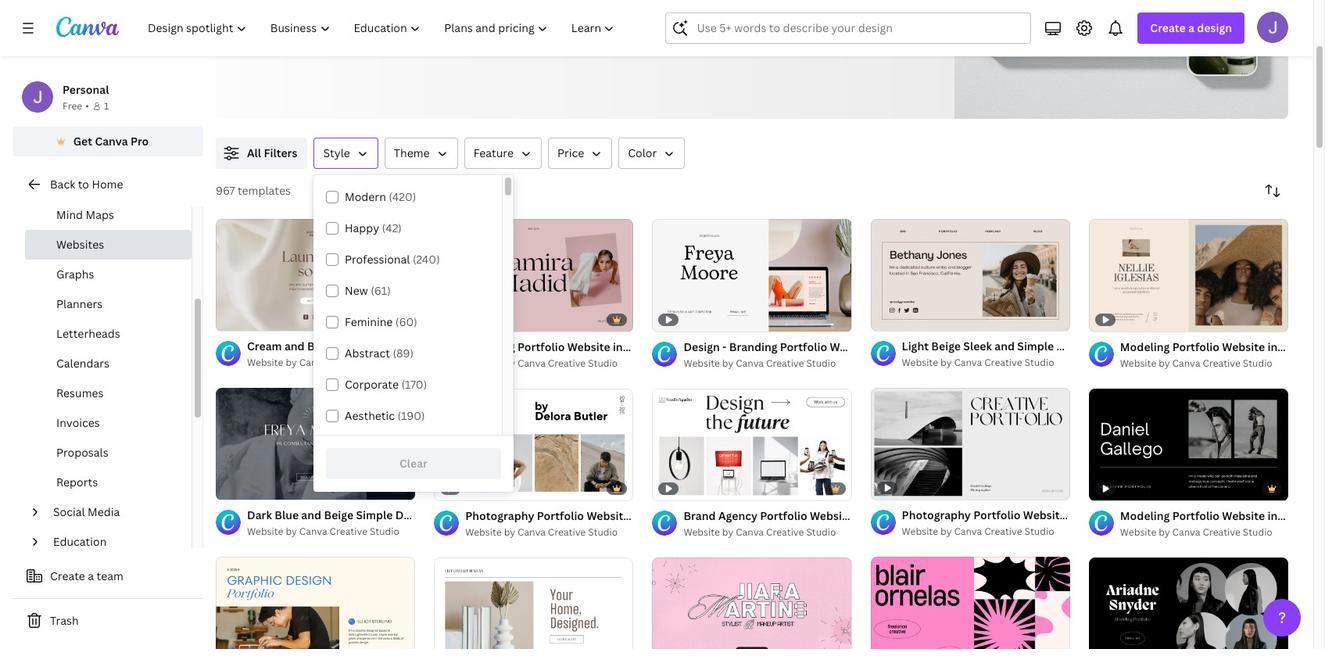 Task type: vqa. For each thing, say whether or not it's contained in the screenshot.


Task type: locate. For each thing, give the bounding box(es) containing it.
2 horizontal spatial a
[[1189, 20, 1195, 35]]

design a beautiful website for any business, portfolio, event, organization, and more with these professionally designed, free website templates.
[[241, 0, 685, 35]]

canva inside cream and brown photographic beauty site launch website website by canva creative studio
[[299, 356, 327, 369]]

website
[[352, 0, 399, 15], [544, 18, 590, 35]]

graphs link
[[25, 260, 192, 289]]

0 vertical spatial website
[[352, 0, 399, 15]]

and
[[241, 18, 264, 35], [285, 339, 305, 353], [995, 339, 1015, 353]]

1 horizontal spatial create
[[1151, 20, 1186, 35]]

style
[[323, 145, 350, 160]]

happy
[[345, 221, 379, 235]]

1 right •
[[104, 99, 109, 113]]

1 left of
[[227, 481, 231, 492]]

feminine
[[345, 314, 393, 329]]

2 vertical spatial a
[[88, 568, 94, 583]]

personal up •
[[63, 82, 109, 97]]

a left team
[[88, 568, 94, 583]]

website down event,
[[544, 18, 590, 35]]

by inside light beige sleek and simple blogger personal website website by canva creative studio
[[941, 356, 952, 369]]

create left design
[[1151, 20, 1186, 35]]

1 horizontal spatial a
[[285, 0, 292, 15]]

by
[[286, 356, 297, 369], [941, 356, 952, 369], [504, 356, 515, 370], [722, 356, 734, 370], [1159, 356, 1170, 370], [286, 525, 297, 538], [941, 525, 952, 538], [504, 526, 515, 539], [722, 526, 734, 539], [1159, 526, 1170, 539]]

calendars link
[[25, 349, 192, 378]]

launch
[[482, 339, 522, 353]]

feature
[[474, 145, 514, 160]]

0 vertical spatial create
[[1151, 20, 1186, 35]]

cream and brown photographic beauty site launch website image
[[216, 219, 415, 331]]

1 horizontal spatial and
[[285, 339, 305, 353]]

0 vertical spatial 1
[[104, 99, 109, 113]]

create for create a team
[[50, 568, 85, 583]]

style button
[[314, 138, 378, 169]]

all
[[247, 145, 261, 160]]

free
[[63, 99, 82, 113]]

0 horizontal spatial and
[[241, 18, 264, 35]]

beautiful
[[295, 0, 349, 15]]

designed,
[[455, 18, 513, 35]]

and down design
[[241, 18, 264, 35]]

a inside dropdown button
[[1189, 20, 1195, 35]]

1 horizontal spatial personal
[[1100, 339, 1147, 353]]

a up more
[[285, 0, 292, 15]]

0 horizontal spatial create
[[50, 568, 85, 583]]

blogger
[[1057, 339, 1098, 353]]

and left brown
[[285, 339, 305, 353]]

trash link
[[13, 605, 203, 637]]

personal inside light beige sleek and simple blogger personal website website by canva creative studio
[[1100, 339, 1147, 353]]

create inside button
[[50, 568, 85, 583]]

personal right blogger
[[1100, 339, 1147, 353]]

2 horizontal spatial and
[[995, 339, 1015, 353]]

cream
[[247, 339, 282, 353]]

all filters button
[[216, 138, 308, 169]]

website by canva creative studio link
[[247, 355, 415, 371], [902, 355, 1070, 371], [465, 355, 634, 371], [684, 355, 852, 371], [1120, 355, 1289, 371], [247, 524, 415, 539], [902, 524, 1070, 540], [465, 525, 634, 540], [684, 525, 852, 540], [1120, 525, 1289, 540]]

abstract
[[345, 346, 390, 360]]

clear
[[400, 456, 428, 471]]

a for team
[[88, 568, 94, 583]]

0 horizontal spatial 1
[[104, 99, 109, 113]]

all filters
[[247, 145, 297, 160]]

light
[[902, 339, 929, 353]]

by inside cream and brown photographic beauty site launch website website by canva creative studio
[[286, 356, 297, 369]]

light beige sleek and simple blogger personal website website by canva creative studio
[[902, 339, 1192, 369]]

create inside dropdown button
[[1151, 20, 1186, 35]]

media
[[88, 504, 120, 519]]

social
[[53, 504, 85, 519]]

design
[[1197, 20, 1232, 35]]

education
[[53, 534, 107, 549]]

invoices link
[[25, 408, 192, 438]]

1 of 5
[[227, 481, 249, 492]]

back to home
[[50, 177, 123, 192]]

create
[[1151, 20, 1186, 35], [50, 568, 85, 583]]

top level navigation element
[[138, 13, 628, 44]]

create for create a design
[[1151, 20, 1186, 35]]

graphs
[[56, 267, 94, 282]]

creative inside light beige sleek and simple blogger personal website website by canva creative studio
[[985, 356, 1023, 369]]

1 vertical spatial personal
[[1100, 339, 1147, 353]]

back
[[50, 177, 75, 192]]

a
[[285, 0, 292, 15], [1189, 20, 1195, 35], [88, 568, 94, 583]]

(89)
[[393, 346, 414, 360]]

any
[[423, 0, 445, 15]]

calendars
[[56, 356, 109, 371]]

light beige sleek and simple blogger personal website link
[[902, 338, 1192, 355]]

professional
[[345, 252, 410, 267]]

0 horizontal spatial website
[[352, 0, 399, 15]]

get canva pro button
[[13, 127, 203, 156]]

corporate (170)
[[345, 377, 427, 392]]

(170)
[[401, 377, 427, 392]]

get
[[73, 134, 92, 149]]

simple
[[1018, 339, 1054, 353]]

website templates image
[[955, 0, 1289, 119], [955, 0, 1289, 119]]

beauty
[[419, 339, 457, 353]]

1 of 5 link
[[216, 388, 415, 500]]

get canva pro
[[73, 134, 149, 149]]

(60)
[[396, 314, 417, 329]]

maps
[[86, 207, 114, 222]]

event,
[[566, 0, 604, 15]]

0 horizontal spatial a
[[88, 568, 94, 583]]

1 vertical spatial 1
[[227, 481, 231, 492]]

creative
[[330, 356, 368, 369], [985, 356, 1023, 369], [548, 356, 586, 370], [766, 356, 804, 370], [1203, 356, 1241, 370], [330, 525, 368, 538], [985, 525, 1023, 538], [548, 526, 586, 539], [766, 526, 804, 539], [1203, 526, 1241, 539]]

aesthetic
[[345, 408, 395, 423]]

None search field
[[666, 13, 1032, 44]]

business,
[[448, 0, 504, 15]]

0 vertical spatial a
[[285, 0, 292, 15]]

organization,
[[607, 0, 685, 15]]

and inside design a beautiful website for any business, portfolio, event, organization, and more with these professionally designed, free website templates.
[[241, 18, 264, 35]]

new
[[345, 283, 368, 298]]

happy (42)
[[345, 221, 402, 235]]

a for beautiful
[[285, 0, 292, 15]]

website up these
[[352, 0, 399, 15]]

studio inside cream and brown photographic beauty site launch website website by canva creative studio
[[370, 356, 400, 369]]

0 vertical spatial personal
[[63, 82, 109, 97]]

1 vertical spatial website
[[544, 18, 590, 35]]

planners
[[56, 296, 103, 311]]

proposals
[[56, 445, 108, 460]]

personal
[[63, 82, 109, 97], [1100, 339, 1147, 353]]

1 vertical spatial create
[[50, 568, 85, 583]]

1 vertical spatial a
[[1189, 20, 1195, 35]]

and right sleek
[[995, 339, 1015, 353]]

design
[[241, 0, 282, 15]]

dark blue and beige simple dark consultancy portfolio & resume website image
[[216, 388, 415, 500]]

a inside button
[[88, 568, 94, 583]]

(420)
[[389, 189, 416, 204]]

sleek
[[964, 339, 992, 353]]

for
[[402, 0, 420, 15]]

create down education
[[50, 568, 85, 583]]

(190)
[[398, 408, 425, 423]]

1 horizontal spatial 1
[[227, 481, 231, 492]]

a left design
[[1189, 20, 1195, 35]]

967 templates
[[216, 183, 291, 198]]

a inside design a beautiful website for any business, portfolio, event, organization, and more with these professionally designed, free website templates.
[[285, 0, 292, 15]]

cream and brown photographic beauty site launch website link
[[247, 338, 567, 355]]

studio
[[370, 356, 400, 369], [1025, 356, 1055, 369], [588, 356, 618, 370], [807, 356, 836, 370], [1243, 356, 1273, 370], [370, 525, 400, 538], [1025, 525, 1055, 538], [588, 526, 618, 539], [807, 526, 836, 539], [1243, 526, 1273, 539]]

website by canva creative studio
[[465, 356, 618, 370], [684, 356, 836, 370], [1120, 356, 1273, 370], [247, 525, 400, 538], [902, 525, 1055, 538], [465, 526, 618, 539], [684, 526, 836, 539], [1120, 526, 1273, 539]]

letterheads
[[56, 326, 120, 341]]

canva inside light beige sleek and simple blogger personal website website by canva creative studio
[[954, 356, 982, 369]]

0 horizontal spatial personal
[[63, 82, 109, 97]]

1 horizontal spatial website
[[544, 18, 590, 35]]



Task type: describe. For each thing, give the bounding box(es) containing it.
(42)
[[382, 221, 402, 235]]

home
[[92, 177, 123, 192]]

jacob simon image
[[1257, 12, 1289, 43]]

modern (420)
[[345, 189, 416, 204]]

invoices
[[56, 415, 100, 430]]

photographic
[[344, 339, 416, 353]]

social media
[[53, 504, 120, 519]]

personal brand portfolio website in fuchsia black cream anti-design style image
[[871, 557, 1070, 649]]

pro
[[131, 134, 149, 149]]

more
[[267, 18, 298, 35]]

•
[[85, 99, 89, 113]]

creative inside cream and brown photographic beauty site launch website website by canva creative studio
[[330, 356, 368, 369]]

theme button
[[385, 138, 458, 169]]

professional (240)
[[345, 252, 440, 267]]

reports
[[56, 475, 98, 490]]

social media link
[[47, 497, 182, 527]]

free •
[[63, 99, 89, 113]]

modern
[[345, 189, 386, 204]]

mind maps
[[56, 207, 114, 222]]

theme
[[394, 145, 430, 160]]

(61)
[[371, 283, 391, 298]]

reports link
[[25, 468, 192, 497]]

free
[[516, 18, 541, 35]]

create a team
[[50, 568, 123, 583]]

studio inside light beige sleek and simple blogger personal website website by canva creative studio
[[1025, 356, 1055, 369]]

clear button
[[326, 448, 501, 479]]

mind maps link
[[25, 200, 192, 230]]

brown
[[307, 339, 342, 353]]

new (61)
[[345, 283, 391, 298]]

feminine (60)
[[345, 314, 417, 329]]

back to home link
[[13, 169, 203, 200]]

resumes
[[56, 386, 104, 400]]

canva inside button
[[95, 134, 128, 149]]

Sort by button
[[1257, 175, 1289, 206]]

professionally
[[367, 18, 452, 35]]

beige
[[932, 339, 961, 353]]

websites
[[56, 237, 104, 252]]

and inside cream and brown photographic beauty site launch website website by canva creative studio
[[285, 339, 305, 353]]

letterheads link
[[25, 319, 192, 349]]

with
[[301, 18, 327, 35]]

templates
[[238, 183, 291, 198]]

Search search field
[[697, 13, 1022, 43]]

team
[[97, 568, 123, 583]]

templates.
[[594, 18, 657, 35]]

these
[[330, 18, 364, 35]]

abstract (89)
[[345, 346, 414, 360]]

education link
[[47, 527, 182, 557]]

and inside light beige sleek and simple blogger personal website website by canva creative studio
[[995, 339, 1015, 353]]

a for design
[[1189, 20, 1195, 35]]

of
[[233, 481, 242, 492]]

light beige sleek and simple blogger personal website image
[[871, 219, 1070, 331]]

967
[[216, 183, 235, 198]]

5
[[244, 481, 249, 492]]

mind
[[56, 207, 83, 222]]

cream and brown photographic beauty site launch website website by canva creative studio
[[247, 339, 567, 369]]

resumes link
[[25, 378, 192, 408]]

1 for 1 of 5
[[227, 481, 231, 492]]

create a design
[[1151, 20, 1232, 35]]

trash
[[50, 613, 79, 628]]

planners link
[[25, 289, 192, 319]]

portfolio,
[[507, 0, 563, 15]]

filters
[[264, 145, 297, 160]]

color button
[[619, 138, 685, 169]]

1 for 1
[[104, 99, 109, 113]]

(240)
[[413, 252, 440, 267]]

proposals link
[[25, 438, 192, 468]]

site
[[459, 339, 480, 353]]

aesthetic (190)
[[345, 408, 425, 423]]

create a team button
[[13, 561, 203, 592]]

to
[[78, 177, 89, 192]]

price
[[558, 145, 584, 160]]



